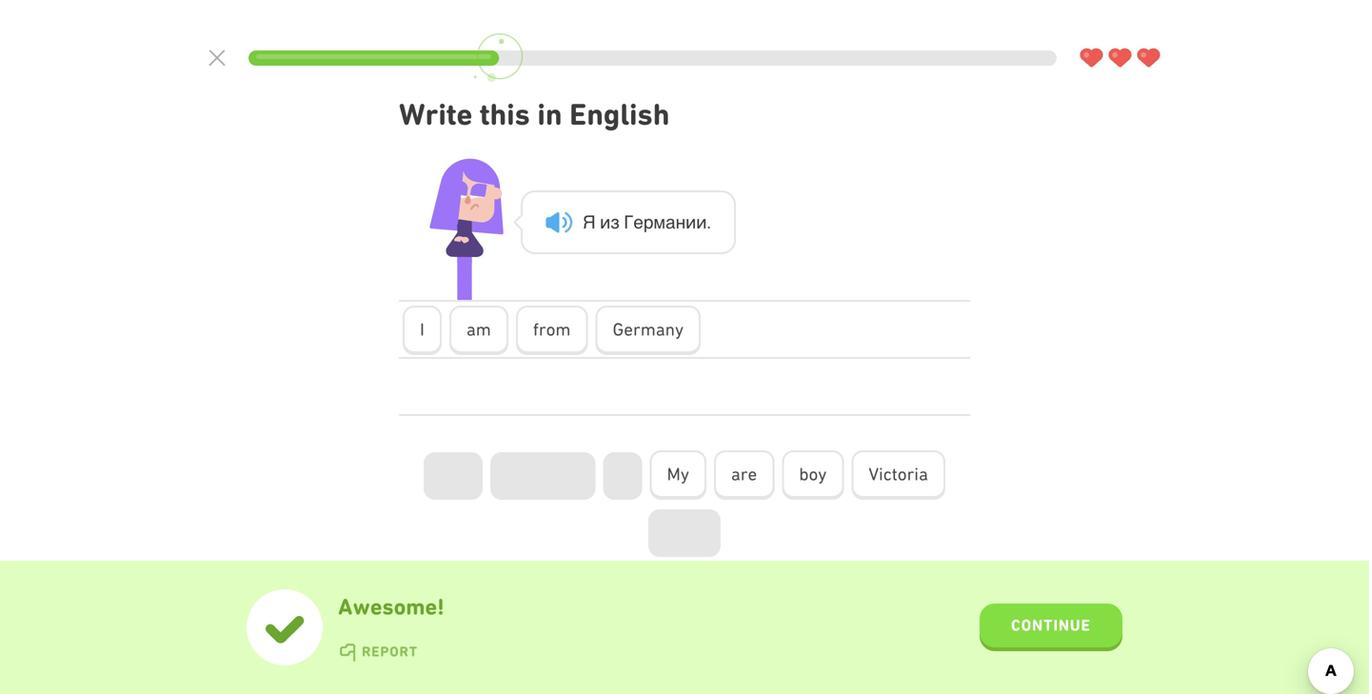 Task type: describe. For each thing, give the bounding box(es) containing it.
continue button
[[980, 604, 1123, 651]]

am
[[467, 319, 491, 340]]

are button
[[714, 451, 775, 500]]

я
[[583, 212, 596, 232]]

germany
[[613, 319, 684, 340]]

и з г е р м а н и и .
[[600, 212, 711, 232]]

е
[[634, 212, 644, 232]]

boy button
[[782, 451, 844, 500]]

.
[[707, 212, 711, 232]]

my button
[[650, 451, 707, 500]]

report
[[362, 643, 418, 660]]

in
[[538, 97, 563, 132]]

report button
[[338, 643, 418, 662]]

from
[[533, 319, 571, 340]]

i button
[[403, 306, 442, 355]]

english
[[570, 97, 670, 132]]

i
[[420, 319, 425, 340]]

р
[[644, 212, 654, 232]]

м
[[654, 212, 666, 232]]

2 и from the left
[[686, 212, 697, 232]]

г
[[624, 212, 634, 232]]



Task type: locate. For each thing, give the bounding box(es) containing it.
и
[[600, 212, 611, 232], [686, 212, 697, 232], [697, 212, 707, 232]]

this
[[480, 97, 530, 132]]

а
[[666, 212, 676, 232]]

write
[[399, 97, 473, 132]]

и right н
[[697, 212, 707, 232]]

write this in english
[[399, 97, 670, 132]]

from button
[[516, 306, 588, 355]]

и left .
[[686, 212, 697, 232]]

are
[[731, 464, 757, 484]]

з
[[611, 212, 620, 232]]

victoria
[[869, 464, 929, 484]]

progress bar
[[249, 50, 1057, 66]]

н
[[676, 212, 686, 232]]

1 и from the left
[[600, 212, 611, 232]]

awesome!
[[338, 594, 445, 621]]

victoria button
[[852, 451, 946, 500]]

и right the "я"
[[600, 212, 611, 232]]

am button
[[449, 306, 508, 355]]

3 и from the left
[[697, 212, 707, 232]]

germany button
[[596, 306, 701, 355]]

continue
[[1012, 616, 1091, 635]]

boy
[[799, 464, 827, 484]]

my
[[667, 464, 689, 484]]



Task type: vqa. For each thing, say whether or not it's contained in the screenshot.
Я
yes



